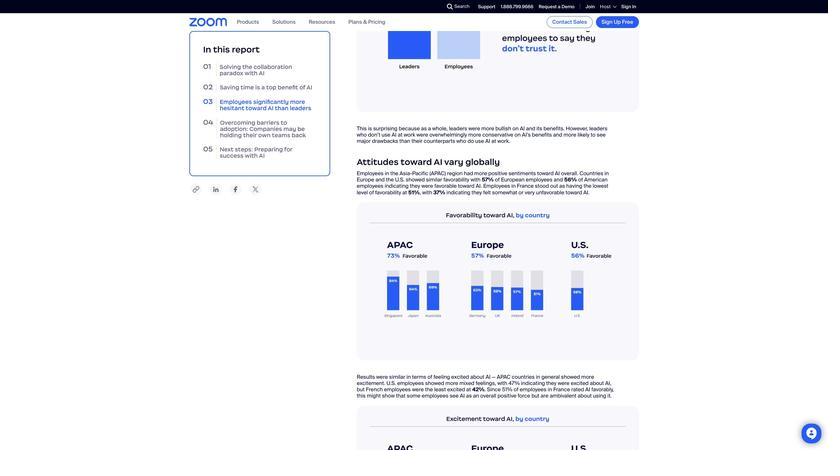 Task type: describe. For each thing, give the bounding box(es) containing it.
next steps: preparing for success with ai
[[220, 146, 292, 160]]

contact
[[552, 19, 572, 25]]

back
[[292, 132, 306, 139]]

this inside . since 51% of employees in france rated ai favorably, this might show that some employees see ai as an overall positive force but are ambivalent about using it.
[[357, 393, 366, 400]]

benefits
[[532, 131, 552, 138]]

on right bullish
[[512, 125, 519, 132]]

solving
[[220, 63, 241, 71]]

as inside this is surprising because as a whole, leaders were more bullish on ai and its benefits. however, leaders who don't use ai at work were overwhelmingly more conservative on ai's benefits and more likely to see major drawbacks than their counterparts who do use ai at work.
[[421, 125, 427, 132]]

were right work
[[416, 131, 428, 138]]

03
[[203, 97, 213, 106]]

employees up some
[[397, 380, 424, 387]]

plans & pricing
[[348, 19, 385, 26]]

0 vertical spatial in
[[632, 4, 636, 10]]

more left likely
[[564, 131, 576, 138]]

show
[[382, 393, 395, 400]]

1 horizontal spatial they
[[472, 189, 482, 196]]

paradox
[[220, 70, 243, 77]]

their inside this is surprising because as a whole, leaders were more bullish on ai and its benefits. however, leaders who don't use ai at work were overwhelmingly more conservative on ai's benefits and more likely to see major drawbacks than their counterparts who do use ai at work.
[[412, 138, 423, 145]]

05
[[203, 145, 213, 154]]

of american employees indicating they were favorable toward ai. employees in france stood out as having the lowest level of favorability at
[[357, 177, 608, 196]]

do
[[468, 138, 474, 145]]

france inside of american employees indicating they were favorable toward ai. employees in france stood out as having the lowest level of favorability at
[[517, 183, 534, 190]]

sign up free link
[[596, 16, 639, 28]]

leaders for than
[[290, 105, 311, 112]]

stood
[[535, 183, 549, 190]]

copy link image
[[189, 183, 202, 197]]

than inside this is surprising because as a whole, leaders were more bullish on ai and its benefits. however, leaders who don't use ai at work were overwhelmingly more conservative on ai's benefits and more likely to see major drawbacks than their counterparts who do use ai at work.
[[399, 138, 410, 145]]

favorability inside employees in the asia-pacific (apac) region had more positive sentiments toward ai overall. countries in europe and the u.s. showed similar favorability with
[[443, 177, 469, 184]]

next
[[220, 146, 234, 153]]

were up french
[[376, 374, 388, 381]]

but inside results were similar in terms of feeling excited about ai — apac countries in general showed more excitement. u.s. employees showed more mixed feelings, with 47% indicating they were excited about ai, but french employees were the least excited at
[[357, 387, 365, 394]]

because
[[399, 125, 420, 132]]

it.
[[607, 393, 612, 400]]

in this report
[[203, 44, 260, 55]]

lowest
[[593, 183, 608, 190]]

employees up the very
[[526, 177, 552, 184]]

were inside of american employees indicating they were favorable toward ai. employees in france stood out as having the lowest level of favorability at
[[421, 183, 433, 190]]

1 horizontal spatial use
[[475, 138, 484, 145]]

the inside solving the collaboration paradox with ai
[[242, 63, 252, 71]]

. since 51% of employees in france rated ai favorably, this might show that some employees see ai as an overall positive force but are ambivalent about using it.
[[357, 387, 614, 400]]

barriers
[[257, 119, 279, 126]]

the inside of american employees indicating they were favorable toward ai. employees in france stood out as having the lowest level of favorability at
[[584, 183, 592, 190]]

toward up pacific
[[401, 157, 432, 168]]

search image
[[447, 4, 453, 10]]

employees right french
[[384, 387, 411, 394]]

as inside . since 51% of employees in france rated ai favorably, this might show that some employees see ai as an overall positive force but are ambivalent about using it.
[[466, 393, 472, 400]]

with right the ,
[[422, 189, 432, 196]]

1.888.799.9666
[[501, 4, 533, 10]]

american
[[584, 177, 608, 184]]

employees for attitudes toward ai vary globally
[[357, 170, 384, 177]]

1 vertical spatial in
[[203, 44, 211, 55]]

positive inside . since 51% of employees in france rated ai favorably, this might show that some employees see ai as an overall positive force but are ambivalent about using it.
[[497, 393, 516, 400]]

request a demo link
[[539, 4, 575, 10]]

overcoming barriers to adoption: companies may be holding their own teams back
[[220, 119, 306, 139]]

see inside this is surprising because as a whole, leaders were more bullish on ai and its benefits. however, leaders who don't use ai at work were overwhelmingly more conservative on ai's benefits and more likely to see major drawbacks than their counterparts who do use ai at work.
[[597, 131, 606, 138]]

saving
[[220, 84, 239, 91]]

excited right least
[[447, 387, 465, 394]]

overall.
[[561, 170, 578, 177]]

contact sales
[[552, 19, 587, 25]]

somewhat
[[492, 189, 517, 196]]

02
[[203, 83, 213, 92]]

see inside . since 51% of employees in france rated ai favorably, this might show that some employees see ai as an overall positive force but are ambivalent about using it.
[[450, 393, 459, 400]]

sign in
[[621, 4, 636, 10]]

leaders who don't use al at work were more likely than employees to say they don't trust it. image
[[357, 0, 639, 112]]

of right the 57%
[[495, 177, 500, 184]]

were up ambivalent
[[558, 380, 570, 387]]

0 vertical spatial 51%
[[408, 189, 420, 196]]

since
[[487, 387, 501, 394]]

ai. inside of american employees indicating they were favorable toward ai. employees in france stood out as having the lowest level of favorability at
[[476, 183, 482, 190]]

57%
[[482, 177, 494, 184]]

and left 56%
[[554, 177, 563, 184]]

ai inside the next steps: preparing for success with ai
[[259, 152, 265, 160]]

solutions button
[[272, 19, 296, 26]]

zoom logo image
[[189, 18, 227, 26]]

56%
[[564, 177, 577, 184]]

1 horizontal spatial ai.
[[583, 189, 590, 196]]

that
[[396, 393, 406, 400]]

positive inside employees in the asia-pacific (apac) region had more positive sentiments toward ai overall. countries in europe and the u.s. showed similar favorability with
[[488, 170, 507, 177]]

hesitant
[[220, 105, 244, 112]]

employees inside of american employees indicating they were favorable toward ai. employees in france stood out as having the lowest level of favorability at
[[483, 183, 510, 190]]

,
[[420, 189, 421, 196]]

don't
[[368, 131, 380, 138]]

1.888.799.9666 link
[[501, 4, 533, 10]]

in down attitudes
[[385, 170, 389, 177]]

adoption:
[[220, 126, 248, 133]]

resources button
[[309, 19, 335, 26]]

excitement.
[[357, 380, 385, 387]]

this is surprising because as a whole, leaders were more bullish on ai and its benefits. however, leaders who don't use ai at work were overwhelmingly more conservative on ai's benefits and more likely to see major drawbacks than their counterparts who do use ai at work.
[[357, 125, 607, 145]]

counterparts
[[424, 138, 455, 145]]

—
[[492, 374, 496, 381]]

search
[[454, 3, 470, 9]]

of inside . since 51% of employees in france rated ai favorably, this might show that some employees see ai as an overall positive force but are ambivalent about using it.
[[514, 387, 519, 394]]

whole,
[[432, 125, 448, 132]]

employees in the asia-pacific (apac) region had more positive sentiments toward ai overall. countries in europe and the u.s. showed similar favorability with
[[357, 170, 609, 184]]

to inside this is surprising because as a whole, leaders were more bullish on ai and its benefits. however, leaders who don't use ai at work were overwhelmingly more conservative on ai's benefits and more likely to see major drawbacks than their counterparts who do use ai at work.
[[591, 131, 596, 138]]

employees for 03
[[220, 99, 252, 106]]

toward inside employees in the asia-pacific (apac) region had more positive sentiments toward ai overall. countries in europe and the u.s. showed similar favorability with
[[537, 170, 554, 177]]

more up rated
[[581, 374, 594, 381]]

had
[[464, 170, 473, 177]]

42%
[[472, 387, 484, 394]]

with inside solving the collaboration paradox with ai
[[245, 70, 258, 77]]

they inside of american employees indicating they were favorable toward ai. employees in france stood out as having the lowest level of favorability at
[[410, 183, 420, 190]]

however,
[[566, 125, 588, 132]]

results were similar in terms of feeling excited about ai — apac countries in general showed more excitement. u.s. employees showed more mixed feelings, with 47% indicating they were excited about ai, but french employees were the least excited at
[[357, 374, 611, 394]]

ai inside employees significantly more hesitant toward ai than leaders
[[268, 105, 274, 112]]

and right benefits
[[553, 131, 562, 138]]

their inside the overcoming barriers to adoption: companies may be holding their own teams back
[[243, 132, 257, 139]]

france inside . since 51% of employees in france rated ai favorably, this might show that some employees see ai as an overall positive force but are ambivalent about using it.
[[553, 387, 570, 394]]

0 vertical spatial a
[[558, 4, 561, 10]]

similar inside employees in the asia-pacific (apac) region had more positive sentiments toward ai overall. countries in europe and the u.s. showed similar favorability with
[[426, 177, 442, 184]]

free
[[622, 19, 633, 25]]

search image
[[447, 4, 453, 10]]

success
[[220, 152, 244, 160]]

in inside . since 51% of employees in france rated ai favorably, this might show that some employees see ai as an overall positive force but are ambivalent about using it.
[[548, 387, 552, 394]]

host button
[[600, 4, 616, 10]]

favorability toward al, by country image
[[357, 203, 639, 361]]

feeling
[[434, 374, 450, 381]]

asia-
[[400, 170, 412, 177]]

with inside results were similar in terms of feeling excited about ai — apac countries in general showed more excitement. u.s. employees showed more mixed feelings, with 47% indicating they were excited about ai, but french employees were the least excited at
[[497, 380, 507, 387]]

ai left "its"
[[520, 125, 525, 132]]

apac
[[497, 374, 511, 381]]

collaboration
[[254, 63, 292, 71]]

were down the terms
[[412, 387, 424, 394]]

ai right benefit
[[307, 84, 312, 91]]

drawbacks
[[372, 138, 398, 145]]

favorable
[[434, 183, 457, 190]]

favorability inside of american employees indicating they were favorable toward ai. employees in france stood out as having the lowest level of favorability at
[[375, 189, 401, 196]]

ai right rated
[[585, 387, 590, 394]]

in up lowest
[[605, 170, 609, 177]]

for
[[284, 146, 292, 153]]

attitudes toward ai vary globally
[[357, 157, 500, 168]]

47%
[[509, 380, 520, 387]]

1 vertical spatial a
[[261, 84, 265, 91]]

surprising
[[373, 125, 397, 132]]

sign for sign in
[[621, 4, 631, 10]]

overall
[[480, 393, 496, 400]]

excited right the feeling
[[451, 374, 469, 381]]

51% , with 37% indicating they felt somewhat or very unfavorable toward ai.
[[408, 189, 590, 196]]

employees inside of american employees indicating they were favorable toward ai. employees in france stood out as having the lowest level of favorability at
[[357, 183, 383, 190]]

the inside results were similar in terms of feeling excited about ai — apac countries in general showed more excitement. u.s. employees showed more mixed feelings, with 47% indicating they were excited about ai, but french employees were the least excited at
[[425, 387, 433, 394]]

at left work
[[398, 131, 403, 138]]

unfavorable
[[536, 189, 564, 196]]

showed for europe
[[406, 177, 425, 184]]

support
[[478, 4, 495, 10]]

level
[[357, 189, 368, 196]]

teams
[[272, 132, 290, 139]]

using
[[593, 393, 606, 400]]

ai inside solving the collaboration paradox with ai
[[259, 70, 265, 77]]



Task type: locate. For each thing, give the bounding box(es) containing it.
a left top
[[261, 84, 265, 91]]

they down pacific
[[410, 183, 420, 190]]

of inside results were similar in terms of feeling excited about ai — apac countries in general showed more excitement. u.s. employees showed more mixed feelings, with 47% indicating they were excited about ai, but french employees were the least excited at
[[428, 374, 432, 381]]

1 vertical spatial u.s.
[[387, 380, 396, 387]]

its
[[537, 125, 542, 132]]

1 horizontal spatial this
[[357, 393, 366, 400]]

but left french
[[357, 387, 365, 394]]

with up time
[[245, 70, 258, 77]]

employees down countries
[[520, 387, 546, 394]]

in up 01
[[203, 44, 211, 55]]

host
[[600, 4, 611, 10]]

0 vertical spatial france
[[517, 183, 534, 190]]

1 vertical spatial than
[[399, 138, 410, 145]]

1 horizontal spatial but
[[532, 393, 539, 400]]

showed for more
[[425, 380, 444, 387]]

may
[[283, 126, 296, 133]]

0 horizontal spatial indicating
[[385, 183, 409, 190]]

employees down the feeling
[[422, 393, 448, 400]]

but
[[357, 387, 365, 394], [532, 393, 539, 400]]

a left whole, on the top right
[[428, 125, 431, 132]]

0 horizontal spatial showed
[[406, 177, 425, 184]]

very
[[525, 189, 535, 196]]

1 vertical spatial as
[[559, 183, 565, 190]]

holding
[[220, 132, 242, 139]]

more inside employees in the asia-pacific (apac) region had more positive sentiments toward ai overall. countries in europe and the u.s. showed similar favorability with
[[474, 170, 487, 177]]

.
[[484, 387, 486, 394]]

0 vertical spatial to
[[281, 119, 287, 126]]

of right the terms
[[428, 374, 432, 381]]

as
[[421, 125, 427, 132], [559, 183, 565, 190], [466, 393, 472, 400]]

use right don't on the top of the page
[[382, 131, 390, 138]]

who left do
[[456, 138, 466, 145]]

more inside employees significantly more hesitant toward ai than leaders
[[290, 99, 305, 106]]

1 vertical spatial 51%
[[502, 387, 512, 394]]

they inside results were similar in terms of feeling excited about ai — apac countries in general showed more excitement. u.s. employees showed more mixed feelings, with 47% indicating they were excited about ai, but french employees were the least excited at
[[546, 380, 557, 387]]

major
[[357, 138, 371, 145]]

2 horizontal spatial employees
[[483, 183, 510, 190]]

in left general
[[536, 374, 540, 381]]

2 horizontal spatial leaders
[[589, 125, 607, 132]]

more left conservative
[[468, 131, 481, 138]]

than down the because
[[399, 138, 410, 145]]

employees down attitudes
[[357, 183, 383, 190]]

2 vertical spatial as
[[466, 393, 472, 400]]

toward up stood
[[537, 170, 554, 177]]

more down benefit
[[290, 99, 305, 106]]

force
[[518, 393, 530, 400]]

ai left work.
[[485, 138, 490, 145]]

2 horizontal spatial indicating
[[521, 380, 545, 387]]

1 horizontal spatial to
[[591, 131, 596, 138]]

with inside the next steps: preparing for success with ai
[[245, 152, 258, 160]]

u.s. inside results were similar in terms of feeling excited about ai — apac countries in general showed more excitement. u.s. employees showed more mixed feelings, with 47% indicating they were excited about ai, but french employees were the least excited at
[[387, 380, 396, 387]]

similar inside results were similar in terms of feeling excited about ai — apac countries in general showed more excitement. u.s. employees showed more mixed feelings, with 47% indicating they were excited about ai, but french employees were the least excited at
[[389, 374, 405, 381]]

vary
[[444, 157, 463, 168]]

ai left work
[[392, 131, 397, 138]]

in
[[632, 4, 636, 10], [203, 44, 211, 55]]

employees inside employees in the asia-pacific (apac) region had more positive sentiments toward ai overall. countries in europe and the u.s. showed similar favorability with
[[357, 170, 384, 177]]

linkedin image
[[209, 183, 222, 197]]

than inside employees significantly more hesitant toward ai than leaders
[[275, 105, 288, 112]]

0 horizontal spatial their
[[243, 132, 257, 139]]

in up free in the top right of the page
[[632, 4, 636, 10]]

rated
[[571, 387, 584, 394]]

is inside this is surprising because as a whole, leaders were more bullish on ai and its benefits. however, leaders who don't use ai at work were overwhelmingly more conservative on ai's benefits and more likely to see major drawbacks than their counterparts who do use ai at work.
[[368, 125, 372, 132]]

0 horizontal spatial use
[[382, 131, 390, 138]]

1 vertical spatial see
[[450, 393, 459, 400]]

with left the 57%
[[471, 177, 480, 184]]

showed
[[406, 177, 425, 184], [561, 374, 580, 381], [425, 380, 444, 387]]

04
[[203, 118, 213, 127]]

0 vertical spatial this
[[213, 44, 230, 55]]

1 horizontal spatial see
[[597, 131, 606, 138]]

of right benefit
[[300, 84, 305, 91]]

they left felt
[[472, 189, 482, 196]]

be
[[297, 126, 305, 133]]

ai down mixed
[[460, 393, 465, 400]]

pricing
[[368, 19, 385, 26]]

their down the because
[[412, 138, 423, 145]]

ai. right having
[[583, 189, 590, 196]]

sentiments
[[509, 170, 536, 177]]

0 horizontal spatial in
[[203, 44, 211, 55]]

more left bullish
[[481, 125, 494, 132]]

toward up barriers
[[246, 105, 267, 112]]

to right likely
[[591, 131, 596, 138]]

1 horizontal spatial as
[[466, 393, 472, 400]]

employees
[[220, 99, 252, 106], [357, 170, 384, 177], [483, 183, 510, 190]]

2 horizontal spatial as
[[559, 183, 565, 190]]

0 vertical spatial sign
[[621, 4, 631, 10]]

ai up (apac)
[[434, 157, 442, 168]]

ai inside employees in the asia-pacific (apac) region had more positive sentiments toward ai overall. countries in europe and the u.s. showed similar favorability with
[[555, 170, 560, 177]]

1 horizontal spatial than
[[399, 138, 410, 145]]

in inside of american employees indicating they were favorable toward ai. employees in france stood out as having the lowest level of favorability at
[[511, 183, 516, 190]]

0 horizontal spatial but
[[357, 387, 365, 394]]

this up solving
[[213, 44, 230, 55]]

who left don't on the top of the page
[[357, 131, 367, 138]]

1 horizontal spatial indicating
[[446, 189, 470, 196]]

countries
[[580, 170, 603, 177]]

steps:
[[235, 146, 253, 153]]

leaders inside employees significantly more hesitant toward ai than leaders
[[290, 105, 311, 112]]

to up teams
[[281, 119, 287, 126]]

favorability right level
[[375, 189, 401, 196]]

as inside of american employees indicating they were favorable toward ai. employees in france stood out as having the lowest level of favorability at
[[559, 183, 565, 190]]

0 horizontal spatial leaders
[[290, 105, 311, 112]]

social sharing element
[[189, 183, 330, 197]]

is
[[255, 84, 260, 91], [368, 125, 372, 132]]

demo
[[562, 4, 575, 10]]

1 horizontal spatial 51%
[[502, 387, 512, 394]]

bullish
[[495, 125, 511, 132]]

at inside of american employees indicating they were favorable toward ai. employees in france stood out as having the lowest level of favorability at
[[402, 189, 407, 196]]

leaders up be
[[290, 105, 311, 112]]

0 horizontal spatial ai.
[[476, 183, 482, 190]]

leaders right whole, on the top right
[[449, 125, 467, 132]]

1 vertical spatial to
[[591, 131, 596, 138]]

0 horizontal spatial similar
[[389, 374, 405, 381]]

sign up free in the top right of the page
[[621, 4, 631, 10]]

about up 42%
[[470, 374, 484, 381]]

toward
[[246, 105, 267, 112], [401, 157, 432, 168], [537, 170, 554, 177], [458, 183, 475, 190], [566, 189, 582, 196]]

0 horizontal spatial 51%
[[408, 189, 420, 196]]

as right out
[[559, 183, 565, 190]]

more down the globally
[[474, 170, 487, 177]]

indicating down asia- at the left
[[385, 183, 409, 190]]

0 horizontal spatial is
[[255, 84, 260, 91]]

1 vertical spatial favorability
[[375, 189, 401, 196]]

as right the because
[[421, 125, 427, 132]]

terms
[[412, 374, 426, 381]]

region
[[447, 170, 463, 177]]

preparing
[[254, 146, 283, 153]]

with
[[245, 70, 258, 77], [245, 152, 258, 160], [471, 177, 480, 184], [422, 189, 432, 196], [497, 380, 507, 387]]

1 horizontal spatial france
[[553, 387, 570, 394]]

and right europe
[[375, 177, 385, 184]]

ambivalent
[[550, 393, 576, 400]]

toward down 56%
[[566, 189, 582, 196]]

significantly
[[253, 99, 289, 106]]

0 vertical spatial u.s.
[[395, 177, 405, 184]]

2 vertical spatial employees
[[483, 183, 510, 190]]

0 vertical spatial similar
[[426, 177, 442, 184]]

u.s. inside employees in the asia-pacific (apac) region had more positive sentiments toward ai overall. countries in europe and the u.s. showed similar favorability with
[[395, 177, 405, 184]]

1 horizontal spatial in
[[632, 4, 636, 10]]

ai,
[[605, 380, 611, 387]]

a left demo
[[558, 4, 561, 10]]

globally
[[465, 157, 500, 168]]

indicating inside results were similar in terms of feeling excited about ai — apac countries in general showed more excitement. u.s. employees showed more mixed feelings, with 47% indicating they were excited about ai, but french employees were the least excited at
[[521, 380, 545, 387]]

work
[[404, 131, 415, 138]]

similar up that
[[389, 374, 405, 381]]

they
[[410, 183, 420, 190], [472, 189, 482, 196], [546, 380, 557, 387]]

an
[[473, 393, 479, 400]]

see
[[597, 131, 606, 138], [450, 393, 459, 400]]

feelings,
[[476, 380, 496, 387]]

mixed
[[459, 380, 474, 387]]

0 horizontal spatial see
[[450, 393, 459, 400]]

solving the collaboration paradox with ai
[[220, 63, 292, 77]]

is right the this
[[368, 125, 372, 132]]

pacific
[[412, 170, 428, 177]]

request
[[539, 4, 557, 10]]

1 horizontal spatial is
[[368, 125, 372, 132]]

1 vertical spatial this
[[357, 393, 366, 400]]

employees
[[526, 177, 552, 184], [357, 183, 383, 190], [397, 380, 424, 387], [384, 387, 411, 394], [520, 387, 546, 394], [422, 393, 448, 400]]

0 vertical spatial favorability
[[443, 177, 469, 184]]

results
[[357, 374, 375, 381]]

51% inside . since 51% of employees in france rated ai favorably, this might show that some employees see ai as an overall positive force but are ambivalent about using it.
[[502, 387, 512, 394]]

None search field
[[423, 1, 448, 12]]

1 horizontal spatial who
[[456, 138, 466, 145]]

this left might
[[357, 393, 366, 400]]

1 vertical spatial is
[[368, 125, 372, 132]]

plans & pricing link
[[348, 19, 385, 26]]

indicating up force
[[521, 380, 545, 387]]

sign left up
[[602, 19, 613, 25]]

0 vertical spatial employees
[[220, 99, 252, 106]]

sign for sign up free
[[602, 19, 613, 25]]

51%
[[408, 189, 420, 196], [502, 387, 512, 394]]

positive down the globally
[[488, 170, 507, 177]]

2 horizontal spatial they
[[546, 380, 557, 387]]

on left ai's
[[515, 131, 521, 138]]

out
[[550, 183, 558, 190]]

attitudes
[[357, 157, 399, 168]]

1 horizontal spatial similar
[[426, 177, 442, 184]]

leaders
[[290, 105, 311, 112], [449, 125, 467, 132], [589, 125, 607, 132]]

facebook image
[[229, 183, 242, 197]]

ai's
[[522, 131, 531, 138]]

ai inside results were similar in terms of feeling excited about ai — apac countries in general showed more excitement. u.s. employees showed more mixed feelings, with 47% indicating they were excited about ai, but french employees were the least excited at
[[486, 374, 491, 381]]

with inside employees in the asia-pacific (apac) region had more positive sentiments toward ai overall. countries in europe and the u.s. showed similar favorability with
[[471, 177, 480, 184]]

1 horizontal spatial their
[[412, 138, 423, 145]]

0 horizontal spatial favorability
[[375, 189, 401, 196]]

time
[[241, 84, 254, 91]]

ai left —
[[486, 374, 491, 381]]

ai right steps:
[[259, 152, 265, 160]]

and
[[526, 125, 535, 132], [553, 131, 562, 138], [375, 177, 385, 184], [554, 177, 563, 184]]

showed up the ,
[[406, 177, 425, 184]]

1 vertical spatial similar
[[389, 374, 405, 381]]

to inside the overcoming barriers to adoption: companies may be holding their own teams back
[[281, 119, 287, 126]]

0 horizontal spatial than
[[275, 105, 288, 112]]

a
[[558, 4, 561, 10], [261, 84, 265, 91], [428, 125, 431, 132]]

1 vertical spatial employees
[[357, 170, 384, 177]]

1 horizontal spatial employees
[[357, 170, 384, 177]]

of right level
[[369, 189, 374, 196]]

1 horizontal spatial leaders
[[449, 125, 467, 132]]

excited
[[451, 374, 469, 381], [571, 380, 589, 387], [447, 387, 465, 394]]

1 horizontal spatial favorability
[[443, 177, 469, 184]]

leaders right the 'however,'
[[589, 125, 607, 132]]

than
[[275, 105, 288, 112], [399, 138, 410, 145]]

having
[[566, 183, 582, 190]]

0 horizontal spatial a
[[261, 84, 265, 91]]

support link
[[478, 4, 495, 10]]

a inside this is surprising because as a whole, leaders were more bullish on ai and its benefits. however, leaders who don't use ai at work were overwhelmingly more conservative on ai's benefits and more likely to see major drawbacks than their counterparts who do use ai at work.
[[428, 125, 431, 132]]

1 vertical spatial sign
[[602, 19, 613, 25]]

0 horizontal spatial who
[[357, 131, 367, 138]]

favorability down vary
[[443, 177, 469, 184]]

as left an
[[466, 393, 472, 400]]

of down countries
[[514, 387, 519, 394]]

0 horizontal spatial they
[[410, 183, 420, 190]]

01
[[203, 62, 211, 71]]

51% down the apac
[[502, 387, 512, 394]]

indicating inside of american employees indicating they were favorable toward ai. employees in france stood out as having the lowest level of favorability at
[[385, 183, 409, 190]]

showed left mixed
[[425, 380, 444, 387]]

0 vertical spatial than
[[275, 105, 288, 112]]

0 horizontal spatial sign
[[602, 19, 613, 25]]

0 vertical spatial as
[[421, 125, 427, 132]]

more
[[290, 99, 305, 106], [481, 125, 494, 132], [468, 131, 481, 138], [564, 131, 576, 138], [474, 170, 487, 177], [581, 374, 594, 381], [445, 380, 458, 387]]

products
[[237, 19, 259, 26]]

1 vertical spatial france
[[553, 387, 570, 394]]

with right 'success' in the left top of the page
[[245, 152, 258, 160]]

u.s. up show on the left
[[387, 380, 396, 387]]

join
[[585, 4, 595, 10]]

twitter image
[[249, 183, 262, 197]]

0 vertical spatial positive
[[488, 170, 507, 177]]

showed inside employees in the asia-pacific (apac) region had more positive sentiments toward ai overall. countries in europe and the u.s. showed similar favorability with
[[406, 177, 425, 184]]

general
[[541, 374, 560, 381]]

toward inside of american employees indicating they were favorable toward ai. employees in france stood out as having the lowest level of favorability at
[[458, 183, 475, 190]]

in left or
[[511, 183, 516, 190]]

at left work.
[[491, 138, 496, 145]]

0 horizontal spatial france
[[517, 183, 534, 190]]

1 horizontal spatial sign
[[621, 4, 631, 10]]

and left "its"
[[526, 125, 535, 132]]

were
[[468, 125, 480, 132], [416, 131, 428, 138], [421, 183, 433, 190], [376, 374, 388, 381], [558, 380, 570, 387], [412, 387, 424, 394]]

with right —
[[497, 380, 507, 387]]

but left are
[[532, 393, 539, 400]]

57% of european employees and 56%
[[482, 177, 577, 184]]

0 vertical spatial see
[[597, 131, 606, 138]]

about inside . since 51% of employees in france rated ai favorably, this might show that some employees see ai as an overall positive force but are ambivalent about using it.
[[578, 393, 592, 400]]

2 horizontal spatial a
[[558, 4, 561, 10]]

0 horizontal spatial employees
[[220, 99, 252, 106]]

were up do
[[468, 125, 480, 132]]

employees inside employees significantly more hesitant toward ai than leaders
[[220, 99, 252, 106]]

excited up ambivalent
[[571, 380, 589, 387]]

positive
[[488, 170, 507, 177], [497, 393, 516, 400]]

plans
[[348, 19, 362, 26]]

benefit
[[278, 84, 298, 91]]

0 horizontal spatial as
[[421, 125, 427, 132]]

more left mixed
[[445, 380, 458, 387]]

ai. left felt
[[476, 183, 482, 190]]

sign in link
[[621, 4, 636, 10]]

leaders for whole,
[[449, 125, 467, 132]]

2 vertical spatial a
[[428, 125, 431, 132]]

0 horizontal spatial to
[[281, 119, 287, 126]]

their left own at the left
[[243, 132, 257, 139]]

to
[[281, 119, 287, 126], [591, 131, 596, 138]]

1 horizontal spatial a
[[428, 125, 431, 132]]

1 vertical spatial positive
[[497, 393, 516, 400]]

likely
[[578, 131, 589, 138]]

indicating right the '37%'
[[446, 189, 470, 196]]

toward inside employees significantly more hesitant toward ai than leaders
[[246, 105, 267, 112]]

than up barriers
[[275, 105, 288, 112]]

in left the terms
[[407, 374, 411, 381]]

1 horizontal spatial showed
[[425, 380, 444, 387]]

they up are
[[546, 380, 557, 387]]

ai.
[[476, 183, 482, 190], [583, 189, 590, 196]]

who
[[357, 131, 367, 138], [456, 138, 466, 145]]

&
[[363, 19, 367, 26]]

51% down pacific
[[408, 189, 420, 196]]

at inside results were similar in terms of feeling excited about ai — apac countries in general showed more excitement. u.s. employees showed more mixed feelings, with 47% indicating they were excited about ai, but french employees were the least excited at
[[466, 387, 471, 394]]

0 horizontal spatial this
[[213, 44, 230, 55]]

this
[[357, 125, 367, 132]]

request a demo
[[539, 4, 575, 10]]

2 horizontal spatial showed
[[561, 374, 580, 381]]

and inside employees in the asia-pacific (apac) region had more positive sentiments toward ai overall. countries in europe and the u.s. showed similar favorability with
[[375, 177, 385, 184]]

ai up saving time is a top benefit of ai
[[259, 70, 265, 77]]

0 vertical spatial is
[[255, 84, 260, 91]]

countries
[[512, 374, 535, 381]]

but inside . since 51% of employees in france rated ai favorably, this might show that some employees see ai as an overall positive force but are ambivalent about using it.
[[532, 393, 539, 400]]

about left "ai,"
[[590, 380, 604, 387]]

of right 56%
[[578, 177, 583, 184]]

felt
[[483, 189, 491, 196]]

about left "using"
[[578, 393, 592, 400]]



Task type: vqa. For each thing, say whether or not it's contained in the screenshot.
the right their
yes



